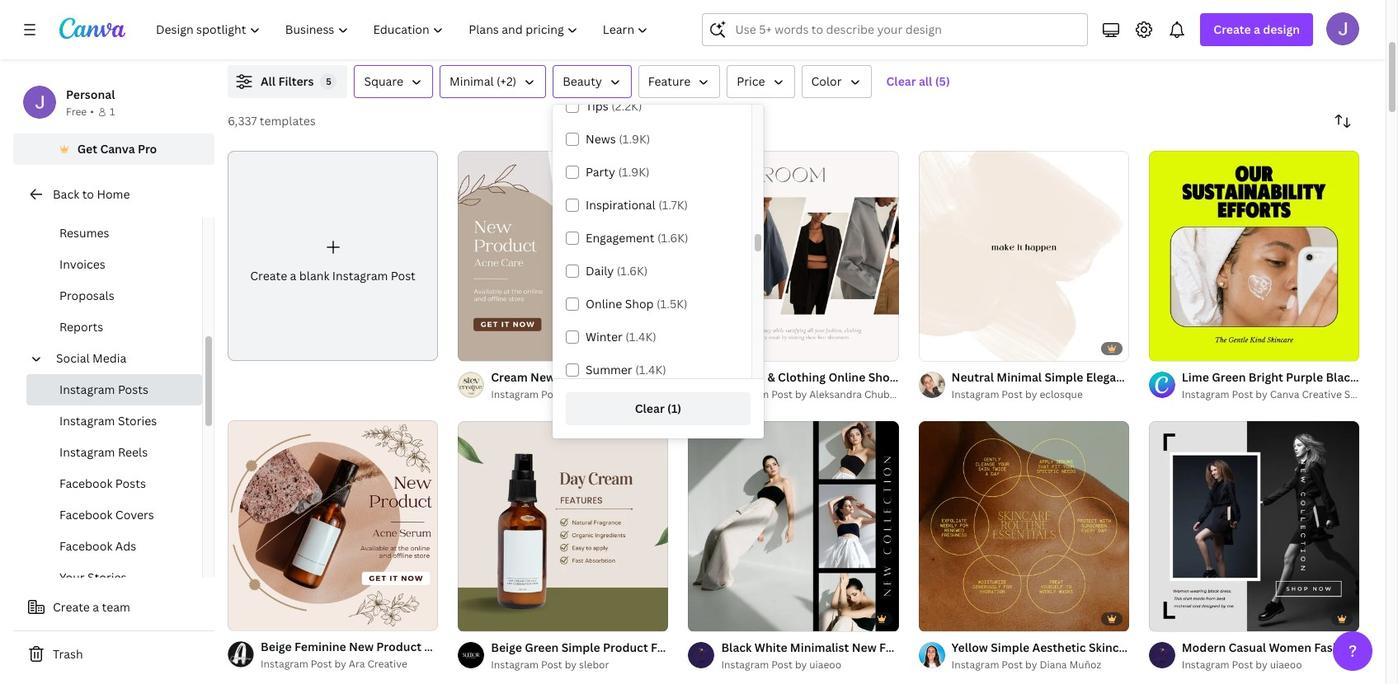 Task type: describe. For each thing, give the bounding box(es) containing it.
instagram post by canva creative studio link
[[1182, 387, 1376, 404]]

square button
[[354, 65, 433, 98]]

modern casual women fashion collect instagram post by uiaeoo
[[1182, 641, 1398, 673]]

&
[[768, 370, 775, 385]]

clear for clear all (5)
[[887, 73, 916, 89]]

(2.2k)
[[611, 98, 642, 114]]

minimal (+2) button
[[440, 65, 546, 98]]

instagram post by stevcreative link
[[491, 387, 669, 404]]

instagram reels link
[[26, 437, 202, 469]]

proposals
[[59, 288, 114, 304]]

by inside the beige feminine new product serum instagram post instagram post by ara creative
[[335, 658, 346, 672]]

by inside instagram post by diana muñoz link
[[1026, 659, 1038, 673]]

(1.7k)
[[659, 197, 688, 213]]

elegant
[[1086, 370, 1129, 385]]

acne
[[606, 370, 634, 385]]

back
[[53, 186, 79, 202]]

•
[[90, 105, 94, 119]]

clear for clear (1)
[[635, 401, 665, 417]]

by inside modern casual women fashion collect instagram post by uiaeoo
[[1256, 659, 1268, 673]]

invoices link
[[26, 249, 202, 281]]

simple for minimal
[[1045, 370, 1084, 385]]

your stories
[[59, 570, 127, 586]]

get canva pro
[[77, 141, 157, 157]]

instagram post by eclosque link
[[952, 387, 1129, 404]]

neutral
[[952, 370, 994, 385]]

beige feminine new product serum instagram post instagram post by ara creative
[[261, 640, 548, 672]]

to
[[82, 186, 94, 202]]

create for create a team
[[53, 600, 90, 616]]

(1)
[[668, 401, 682, 417]]

care
[[637, 370, 663, 385]]

beige green simple product feature instagram posts link
[[491, 640, 787, 658]]

create a team
[[53, 600, 130, 616]]

by inside instagram post by uiaeoo link
[[795, 659, 807, 673]]

1 for 1
[[110, 105, 115, 119]]

cream new product acne care instagram post link
[[491, 369, 750, 387]]

beige green simple product feature instagram posts image
[[458, 422, 669, 632]]

instagram post by diana muñoz link
[[952, 658, 1129, 674]]

by inside fashion & clothing online shop showroom instagram post instagram post by aleksandra chubar
[[795, 388, 807, 402]]

top level navigation element
[[145, 13, 663, 46]]

create for create a blank instagram post
[[250, 268, 287, 283]]

canva inside button
[[100, 141, 135, 157]]

create a blank instagram post
[[250, 268, 416, 283]]

instagram post by uiaeoo link for instagram post by canva creative studio
[[1182, 658, 1360, 674]]

slebor
[[579, 659, 609, 673]]

minimal inside neutral minimal simple elegant quote instagram post instagram post by eclosque
[[997, 370, 1042, 385]]

posts inside beige green simple product feature instagram posts instagram post by slebor
[[756, 641, 787, 656]]

instagram post by uiaeoo
[[721, 659, 842, 673]]

fashion & clothing online shop showroom instagram post image
[[688, 151, 899, 362]]

facebook posts link
[[26, 469, 202, 500]]

beige feminine new product serum instagram post link
[[261, 639, 548, 657]]

uiaeoo inside modern casual women fashion collect instagram post by uiaeoo
[[1270, 659, 1302, 673]]

price
[[737, 73, 765, 89]]

instagram post by aleksandra chubar link
[[721, 387, 900, 404]]

fashion inside fashion & clothing online shop showroom instagram post instagram post by aleksandra chubar
[[721, 370, 765, 385]]

(1.4k) for summer (1.4k)
[[635, 362, 666, 378]]

clothing
[[778, 370, 826, 385]]

a for team
[[93, 600, 99, 616]]

neutral minimal simple elegant quote instagram post link
[[952, 369, 1253, 387]]

square
[[364, 73, 403, 89]]

instagram post by uiaeoo link for instagram post by aleksandra chubar
[[721, 658, 899, 674]]

by inside beige green simple product feature instagram posts instagram post by slebor
[[565, 659, 577, 673]]

home
[[97, 186, 130, 202]]

minimal (+2)
[[450, 73, 517, 89]]

beige for beige green simple product feature instagram posts
[[491, 641, 522, 656]]

a for blank
[[290, 268, 297, 283]]

social media
[[56, 351, 126, 366]]

collect
[[1361, 641, 1398, 656]]

invoices
[[59, 257, 105, 272]]

filters
[[278, 73, 314, 89]]

1 of 3 link
[[1149, 151, 1360, 362]]

design
[[1263, 21, 1300, 37]]

create a design
[[1214, 21, 1300, 37]]

media
[[92, 351, 126, 366]]

winter
[[586, 329, 623, 345]]

templates
[[260, 113, 316, 129]]

modern
[[1182, 641, 1226, 656]]

neutral minimal simple elegant quote instagram post image
[[919, 151, 1129, 362]]

all
[[261, 73, 276, 89]]

instagram post by ara creative link
[[261, 657, 438, 674]]

0 vertical spatial creative
[[1302, 388, 1342, 402]]

reports
[[59, 319, 103, 335]]

party (1.9k)
[[586, 164, 650, 180]]

engagement
[[586, 230, 655, 246]]

ara
[[349, 658, 365, 672]]

clear all (5)
[[887, 73, 950, 89]]

(1.9k) for party (1.9k)
[[618, 164, 650, 180]]

pro
[[138, 141, 157, 157]]

1 for 1 of 3
[[1161, 342, 1166, 354]]

personal
[[66, 87, 115, 102]]

fashion & clothing online shop showroom instagram post link
[[721, 369, 1048, 387]]

price button
[[727, 65, 795, 98]]

5
[[326, 75, 331, 87]]

daily (1.6k)
[[586, 263, 648, 279]]

feature inside button
[[648, 73, 691, 89]]

beige feminine new product serum instagram post image
[[228, 421, 438, 631]]

6,337 templates
[[228, 113, 316, 129]]

uiaeoo inside instagram post by uiaeoo link
[[810, 659, 842, 673]]

stevcreative
[[579, 388, 639, 402]]

new inside the beige feminine new product serum instagram post instagram post by ara creative
[[349, 640, 374, 655]]

instagram post by slebor link
[[491, 658, 669, 674]]

tips
[[586, 98, 609, 114]]

beige green simple product feature instagram posts instagram post by slebor
[[491, 641, 787, 673]]

instagram post by canva creative studio
[[1182, 388, 1376, 402]]

reports link
[[26, 312, 202, 343]]

jacob simon image
[[1327, 12, 1360, 45]]

blank
[[299, 268, 330, 283]]

facebook covers
[[59, 507, 154, 523]]

instagram post by diana muñoz
[[952, 659, 1101, 673]]

news
[[586, 131, 616, 147]]

by inside neutral minimal simple elegant quote instagram post instagram post by eclosque
[[1026, 388, 1038, 402]]

your stories link
[[26, 563, 202, 594]]

resumes
[[59, 225, 109, 241]]

of
[[1168, 342, 1177, 354]]



Task type: locate. For each thing, give the bounding box(es) containing it.
0 vertical spatial minimal
[[450, 73, 494, 89]]

0 horizontal spatial creative
[[367, 658, 407, 672]]

cream
[[491, 370, 528, 385]]

online inside fashion & clothing online shop showroom instagram post instagram post by aleksandra chubar
[[829, 370, 866, 385]]

back to home link
[[13, 178, 215, 211]]

a left "blank"
[[290, 268, 297, 283]]

1 instagram post by uiaeoo link from the left
[[721, 658, 899, 674]]

0 vertical spatial clear
[[887, 73, 916, 89]]

social media link
[[50, 343, 192, 375]]

stories up create a team button
[[88, 570, 127, 586]]

instagram post by uiaeoo link
[[721, 658, 899, 674], [1182, 658, 1360, 674]]

instagram stories link
[[26, 406, 202, 437]]

facebook for facebook posts
[[59, 476, 113, 492]]

instagram stories
[[59, 413, 157, 429]]

modern casual women fashion collection - instagram post image
[[1149, 422, 1360, 632]]

social
[[56, 351, 90, 366]]

1 right •
[[110, 105, 115, 119]]

0 horizontal spatial (1.6k)
[[617, 263, 648, 279]]

fashion left &
[[721, 370, 765, 385]]

0 horizontal spatial uiaeoo
[[810, 659, 842, 673]]

create for create a design
[[1214, 21, 1251, 37]]

1 vertical spatial stories
[[88, 570, 127, 586]]

(1.6k) for engagement (1.6k)
[[658, 230, 689, 246]]

0 vertical spatial (1.6k)
[[658, 230, 689, 246]]

product up instagram post by stevcreative link
[[558, 370, 603, 385]]

muñoz
[[1070, 659, 1101, 673]]

online shop (1.5k)
[[586, 296, 688, 312]]

simple up eclosque
[[1045, 370, 1084, 385]]

(1.6k)
[[658, 230, 689, 246], [617, 263, 648, 279]]

1 left of
[[1161, 342, 1166, 354]]

create inside button
[[53, 600, 90, 616]]

color button
[[802, 65, 872, 98]]

5 filter options selected element
[[320, 73, 337, 90]]

2 facebook from the top
[[59, 507, 113, 523]]

0 vertical spatial facebook
[[59, 476, 113, 492]]

0 horizontal spatial a
[[93, 600, 99, 616]]

0 vertical spatial (1.9k)
[[619, 131, 650, 147]]

0 vertical spatial 1
[[110, 105, 115, 119]]

proposals link
[[26, 281, 202, 312]]

new
[[531, 370, 555, 385], [349, 640, 374, 655]]

2 uiaeoo from the left
[[1270, 659, 1302, 673]]

0 vertical spatial new
[[531, 370, 555, 385]]

simple inside beige green simple product feature instagram posts instagram post by slebor
[[562, 641, 600, 656]]

feminine
[[295, 640, 346, 655]]

instagram inside modern casual women fashion collect instagram post by uiaeoo
[[1182, 659, 1230, 673]]

(1.9k)
[[619, 131, 650, 147], [618, 164, 650, 180]]

diana
[[1040, 659, 1067, 673]]

clear
[[887, 73, 916, 89], [635, 401, 665, 417]]

product for beige green simple product feature instagram posts
[[603, 641, 648, 656]]

1 vertical spatial simple
[[562, 641, 600, 656]]

beige inside the beige feminine new product serum instagram post instagram post by ara creative
[[261, 640, 292, 655]]

1 vertical spatial canva
[[1270, 388, 1300, 402]]

showroom
[[900, 370, 961, 385]]

1 horizontal spatial shop
[[868, 370, 897, 385]]

(1.9k) for news (1.9k)
[[619, 131, 650, 147]]

minimal left (+2)
[[450, 73, 494, 89]]

2 vertical spatial a
[[93, 600, 99, 616]]

create left design
[[1214, 21, 1251, 37]]

2 vertical spatial create
[[53, 600, 90, 616]]

fashion left collect
[[1315, 641, 1358, 656]]

feature inside beige green simple product feature instagram posts instagram post by slebor
[[651, 641, 694, 656]]

yellow simple aesthetic skincare tips infographic instagram post image
[[919, 422, 1129, 632]]

2 vertical spatial posts
[[756, 641, 787, 656]]

beige for beige feminine new product serum instagram post
[[261, 640, 292, 655]]

eclosque
[[1040, 388, 1083, 402]]

facebook for facebook covers
[[59, 507, 113, 523]]

product up slebor
[[603, 641, 648, 656]]

party
[[586, 164, 616, 180]]

0 vertical spatial shop
[[625, 296, 654, 312]]

free
[[66, 105, 87, 119]]

instagram
[[332, 268, 388, 283], [666, 370, 722, 385], [963, 370, 1020, 385], [1169, 370, 1225, 385], [59, 382, 115, 398], [491, 388, 539, 402], [721, 388, 769, 402], [952, 388, 1000, 402], [1182, 388, 1230, 402], [59, 413, 115, 429], [59, 445, 115, 460], [464, 640, 520, 655], [697, 641, 753, 656], [261, 658, 308, 672], [491, 659, 539, 673], [721, 659, 769, 673], [952, 659, 1000, 673], [1182, 659, 1230, 673]]

canva
[[100, 141, 135, 157], [1270, 388, 1300, 402]]

all
[[919, 73, 933, 89]]

clear all (5) button
[[878, 65, 959, 98]]

0 horizontal spatial instagram post by uiaeoo link
[[721, 658, 899, 674]]

chubar
[[865, 388, 900, 402]]

cream new product acne care instagram post image
[[458, 151, 669, 362]]

facebook down instagram reels at bottom left
[[59, 476, 113, 492]]

0 horizontal spatial create
[[53, 600, 90, 616]]

1 horizontal spatial 1
[[1161, 342, 1166, 354]]

(1.9k) right news
[[619, 131, 650, 147]]

1 vertical spatial shop
[[868, 370, 897, 385]]

covers
[[115, 507, 154, 523]]

new inside cream new product acne care instagram post instagram post by stevcreative
[[531, 370, 555, 385]]

create a team button
[[13, 592, 215, 625]]

a inside the 'create a design' "dropdown button"
[[1254, 21, 1261, 37]]

trash
[[53, 647, 83, 663]]

2 horizontal spatial create
[[1214, 21, 1251, 37]]

modern casual women fashion collect link
[[1182, 640, 1398, 658]]

1 vertical spatial (1.4k)
[[635, 362, 666, 378]]

(1.6k) for daily (1.6k)
[[617, 263, 648, 279]]

1 vertical spatial online
[[829, 370, 866, 385]]

posts down 'social media' link
[[118, 382, 148, 398]]

news (1.9k)
[[586, 131, 650, 147]]

lime green bright purple black minimal bright transparency inclusive skincare multipage instagram post image
[[1149, 151, 1360, 362]]

quote
[[1131, 370, 1166, 385]]

posts for instagram posts
[[118, 382, 148, 398]]

facebook posts
[[59, 476, 146, 492]]

0 horizontal spatial fashion
[[721, 370, 765, 385]]

0 horizontal spatial shop
[[625, 296, 654, 312]]

canva left pro
[[100, 141, 135, 157]]

beige inside beige green simple product feature instagram posts instagram post by slebor
[[491, 641, 522, 656]]

posts
[[118, 382, 148, 398], [115, 476, 146, 492], [756, 641, 787, 656]]

post inside beige green simple product feature instagram posts instagram post by slebor
[[541, 659, 562, 673]]

post inside modern casual women fashion collect instagram post by uiaeoo
[[1232, 659, 1254, 673]]

1 vertical spatial minimal
[[997, 370, 1042, 385]]

0 horizontal spatial 1
[[110, 105, 115, 119]]

0 vertical spatial posts
[[118, 382, 148, 398]]

serum
[[424, 640, 461, 655]]

summer
[[586, 362, 633, 378]]

facebook for facebook ads
[[59, 539, 113, 554]]

None search field
[[703, 13, 1089, 46]]

1 horizontal spatial simple
[[1045, 370, 1084, 385]]

0 horizontal spatial beige
[[261, 640, 292, 655]]

3 facebook from the top
[[59, 539, 113, 554]]

(+2)
[[497, 73, 517, 89]]

inspirational (1.7k)
[[586, 197, 688, 213]]

new up ara
[[349, 640, 374, 655]]

canva left studio
[[1270, 388, 1300, 402]]

fashion inside modern casual women fashion collect instagram post by uiaeoo
[[1315, 641, 1358, 656]]

simple for green
[[562, 641, 600, 656]]

beige
[[261, 640, 292, 655], [491, 641, 522, 656]]

facebook covers link
[[26, 500, 202, 531]]

Search search field
[[736, 14, 1078, 45]]

1 horizontal spatial beige
[[491, 641, 522, 656]]

facebook up your stories
[[59, 539, 113, 554]]

1 vertical spatial create
[[250, 268, 287, 283]]

2 instagram post by uiaeoo link from the left
[[1182, 658, 1360, 674]]

creative inside the beige feminine new product serum instagram post instagram post by ara creative
[[367, 658, 407, 672]]

shop up chubar
[[868, 370, 897, 385]]

product inside cream new product acne care instagram post instagram post by stevcreative
[[558, 370, 603, 385]]

product
[[558, 370, 603, 385], [377, 640, 422, 655], [603, 641, 648, 656]]

(1.6k) down the (1.7k)
[[658, 230, 689, 246]]

1 vertical spatial creative
[[367, 658, 407, 672]]

a left design
[[1254, 21, 1261, 37]]

6,337
[[228, 113, 257, 129]]

stories up reels
[[118, 413, 157, 429]]

simple up the instagram post by slebor link
[[562, 641, 600, 656]]

product inside beige green simple product feature instagram posts instagram post by slebor
[[603, 641, 648, 656]]

product for beige feminine new product serum instagram post
[[377, 640, 422, 655]]

back to home
[[53, 186, 130, 202]]

(1.5k)
[[657, 296, 688, 312]]

beige left "green"
[[491, 641, 522, 656]]

1 vertical spatial (1.6k)
[[617, 263, 648, 279]]

0 vertical spatial a
[[1254, 21, 1261, 37]]

1 vertical spatial facebook
[[59, 507, 113, 523]]

1 horizontal spatial minimal
[[997, 370, 1042, 385]]

1 vertical spatial 1
[[1161, 342, 1166, 354]]

clear (1)
[[635, 401, 682, 417]]

1 vertical spatial clear
[[635, 401, 665, 417]]

(1.4k) right acne
[[635, 362, 666, 378]]

1 horizontal spatial uiaeoo
[[1270, 659, 1302, 673]]

3
[[1179, 342, 1184, 354]]

a left team
[[93, 600, 99, 616]]

shop
[[625, 296, 654, 312], [868, 370, 897, 385]]

all filters
[[261, 73, 314, 89]]

0 vertical spatial (1.4k)
[[626, 329, 657, 345]]

(1.4k) down online shop (1.5k)
[[626, 329, 657, 345]]

1 horizontal spatial canva
[[1270, 388, 1300, 402]]

stories for instagram stories
[[118, 413, 157, 429]]

0 vertical spatial fashion
[[721, 370, 765, 385]]

clear left all at the right top of page
[[887, 73, 916, 89]]

1 horizontal spatial (1.6k)
[[658, 230, 689, 246]]

resumes link
[[26, 218, 202, 249]]

1 horizontal spatial new
[[531, 370, 555, 385]]

create a blank instagram post element
[[228, 151, 438, 362]]

0 horizontal spatial new
[[349, 640, 374, 655]]

0 vertical spatial online
[[586, 296, 622, 312]]

creative left studio
[[1302, 388, 1342, 402]]

1 horizontal spatial a
[[290, 268, 297, 283]]

by inside cream new product acne care instagram post instagram post by stevcreative
[[565, 388, 577, 402]]

online up "aleksandra"
[[829, 370, 866, 385]]

(1.6k) right daily
[[617, 263, 648, 279]]

a inside create a team button
[[93, 600, 99, 616]]

0 horizontal spatial minimal
[[450, 73, 494, 89]]

1 facebook from the top
[[59, 476, 113, 492]]

tips (2.2k)
[[586, 98, 642, 114]]

simple inside neutral minimal simple elegant quote instagram post instagram post by eclosque
[[1045, 370, 1084, 385]]

Sort by button
[[1327, 105, 1360, 138]]

0 vertical spatial create
[[1214, 21, 1251, 37]]

1 horizontal spatial online
[[829, 370, 866, 385]]

facebook
[[59, 476, 113, 492], [59, 507, 113, 523], [59, 539, 113, 554]]

1 vertical spatial a
[[290, 268, 297, 283]]

trash link
[[13, 639, 215, 672]]

create a design button
[[1201, 13, 1314, 46]]

creative down beige feminine new product serum instagram post link
[[367, 658, 407, 672]]

(1.4k)
[[626, 329, 657, 345], [635, 362, 666, 378]]

reels
[[118, 445, 148, 460]]

your
[[59, 570, 85, 586]]

1 vertical spatial feature
[[651, 641, 694, 656]]

stories for your stories
[[88, 570, 127, 586]]

posts down reels
[[115, 476, 146, 492]]

by
[[565, 388, 577, 402], [795, 388, 807, 402], [1026, 388, 1038, 402], [1256, 388, 1268, 402], [335, 658, 346, 672], [565, 659, 577, 673], [795, 659, 807, 673], [1026, 659, 1038, 673], [1256, 659, 1268, 673]]

a for design
[[1254, 21, 1261, 37]]

1 horizontal spatial fashion
[[1315, 641, 1358, 656]]

posts for facebook posts
[[115, 476, 146, 492]]

(1.9k) up inspirational (1.7k)
[[618, 164, 650, 180]]

2 vertical spatial facebook
[[59, 539, 113, 554]]

clear left (1)
[[635, 401, 665, 417]]

shop inside fashion & clothing online shop showroom instagram post instagram post by aleksandra chubar
[[868, 370, 897, 385]]

1 vertical spatial new
[[349, 640, 374, 655]]

0 vertical spatial stories
[[118, 413, 157, 429]]

posts up instagram post by uiaeoo
[[756, 641, 787, 656]]

1
[[110, 105, 115, 119], [1161, 342, 1166, 354]]

minimal up instagram post by eclosque link
[[997, 370, 1042, 385]]

facebook up facebook ads
[[59, 507, 113, 523]]

0 horizontal spatial simple
[[562, 641, 600, 656]]

instagram post templates image
[[1008, 0, 1360, 45]]

0 vertical spatial feature
[[648, 73, 691, 89]]

feature button
[[638, 65, 720, 98]]

shop left (1.5k)
[[625, 296, 654, 312]]

create a blank instagram post link
[[228, 151, 438, 362]]

create inside "dropdown button"
[[1214, 21, 1251, 37]]

beige left feminine
[[261, 640, 292, 655]]

0 horizontal spatial canva
[[100, 141, 135, 157]]

fashion & clothing online shop showroom instagram post instagram post by aleksandra chubar
[[721, 370, 1048, 402]]

0 vertical spatial canva
[[100, 141, 135, 157]]

facebook ads link
[[26, 531, 202, 563]]

0 horizontal spatial online
[[586, 296, 622, 312]]

a inside create a blank instagram post element
[[290, 268, 297, 283]]

1 uiaeoo from the left
[[810, 659, 842, 673]]

1 horizontal spatial clear
[[887, 73, 916, 89]]

1 vertical spatial posts
[[115, 476, 146, 492]]

new right cream
[[531, 370, 555, 385]]

create
[[1214, 21, 1251, 37], [250, 268, 287, 283], [53, 600, 90, 616]]

engagement (1.6k)
[[586, 230, 689, 246]]

product inside the beige feminine new product serum instagram post instagram post by ara creative
[[377, 640, 422, 655]]

create left "blank"
[[250, 268, 287, 283]]

1 horizontal spatial instagram post by uiaeoo link
[[1182, 658, 1360, 674]]

product left serum
[[377, 640, 422, 655]]

clear (1) button
[[566, 393, 751, 426]]

1 horizontal spatial create
[[250, 268, 287, 283]]

0 vertical spatial simple
[[1045, 370, 1084, 385]]

online up winter
[[586, 296, 622, 312]]

1 vertical spatial fashion
[[1315, 641, 1358, 656]]

(1.4k) for winter (1.4k)
[[626, 329, 657, 345]]

minimal inside minimal (+2) button
[[450, 73, 494, 89]]

create down your
[[53, 600, 90, 616]]

team
[[102, 600, 130, 616]]

black white minimalist new fashion collection - instagram post image
[[688, 422, 899, 632]]

0 horizontal spatial clear
[[635, 401, 665, 417]]

inspirational
[[586, 197, 656, 213]]

1 vertical spatial (1.9k)
[[618, 164, 650, 180]]

stories inside 'link'
[[88, 570, 127, 586]]

2 horizontal spatial a
[[1254, 21, 1261, 37]]

by inside instagram post by canva creative studio link
[[1256, 388, 1268, 402]]

1 horizontal spatial creative
[[1302, 388, 1342, 402]]



Task type: vqa. For each thing, say whether or not it's contained in the screenshot.
'cream'
yes



